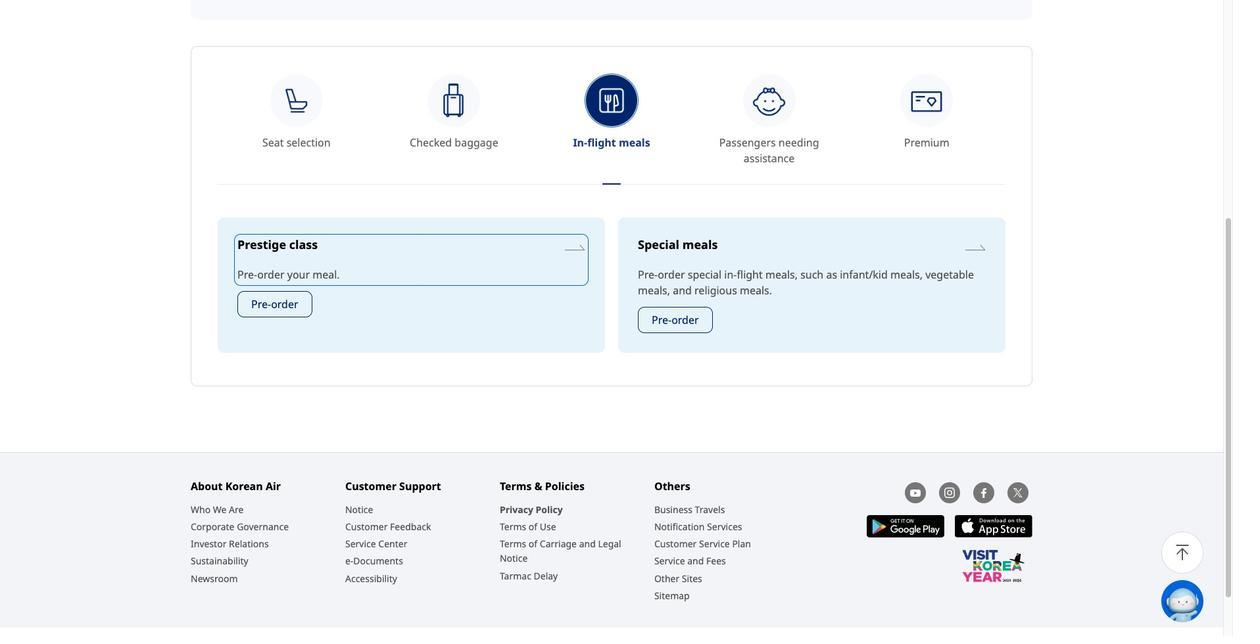 Task type: describe. For each thing, give the bounding box(es) containing it.
needing
[[779, 136, 820, 150]]

plan
[[733, 538, 751, 551]]

sitemap link
[[655, 589, 690, 604]]

special
[[688, 268, 722, 282]]

about korean air
[[191, 480, 281, 494]]

3 terms from the top
[[500, 538, 527, 551]]

pre-order link for special
[[638, 307, 713, 334]]

sitemap
[[655, 590, 690, 603]]

legal
[[598, 538, 622, 551]]

tab list containing seat selection
[[218, 73, 1006, 184]]

support
[[399, 480, 441, 494]]

e-
[[345, 556, 354, 568]]

business
[[655, 504, 693, 517]]

service and fees link
[[655, 555, 726, 570]]

tarmac
[[500, 570, 532, 583]]

accessibility link
[[345, 572, 397, 587]]

carriage
[[540, 538, 577, 551]]

center
[[379, 538, 408, 551]]

meal.
[[313, 268, 340, 282]]

meals.
[[740, 284, 773, 298]]

terms of use link
[[500, 521, 556, 535]]

are
[[229, 504, 244, 517]]

prestige
[[238, 237, 286, 253]]

investor
[[191, 538, 227, 551]]

&
[[535, 480, 543, 494]]

order down pre-order your meal. in the left top of the page
[[271, 297, 298, 312]]

pre-order for prestige
[[251, 297, 298, 312]]

selection
[[287, 136, 331, 150]]

customer inside business travels notification services customer service plan service and fees other sites sitemap
[[655, 538, 697, 551]]

order left your
[[257, 268, 285, 282]]

1 terms from the top
[[500, 480, 532, 494]]

get it on google play image
[[867, 516, 945, 538]]

pre- inside 'pre-order special in-flight meals, such as infant/kid meals, vegetable meals, and religious meals.'
[[638, 268, 658, 282]]

your
[[287, 268, 310, 282]]

1 horizontal spatial meals,
[[766, 268, 798, 282]]

business travels link
[[655, 503, 725, 518]]

passengers
[[720, 136, 776, 150]]

seat
[[263, 136, 284, 150]]

privacy
[[500, 504, 534, 517]]

chat
[[1204, 596, 1224, 608]]

who we are link
[[191, 503, 244, 518]]

2 of from the top
[[529, 538, 538, 551]]

sustainability
[[191, 556, 249, 568]]

and for business travels notification services customer service plan service and fees other sites sitemap
[[688, 556, 704, 568]]

pre-order your meal.
[[238, 268, 340, 282]]

air
[[266, 480, 281, 494]]

services
[[707, 521, 743, 534]]

special
[[638, 237, 680, 253]]

flight inside 'pre-order special in-flight meals, such as infant/kid meals, vegetable meals, and religious meals.'
[[737, 268, 763, 282]]

in-flight meals tab
[[533, 74, 691, 167]]

other
[[655, 573, 680, 585]]

customer inside notice customer feedback service center e-documents accessibility
[[345, 521, 388, 534]]

passengers needing assistance tab
[[691, 74, 848, 167]]

service inside notice customer feedback service center e-documents accessibility
[[345, 538, 376, 551]]

pre-order special in-flight meals, such as infant/kid meals, vegetable meals, and religious meals.
[[638, 268, 974, 298]]

order down 'religious'
[[672, 313, 699, 328]]

premium tab
[[848, 74, 1006, 167]]

infant/kid
[[840, 268, 888, 282]]

class
[[289, 237, 318, 253]]

notice inside privacy policy terms of use terms of carriage and legal notice tarmac delay
[[500, 553, 528, 566]]

governance
[[237, 521, 289, 534]]

relations
[[229, 538, 269, 551]]

notice link
[[345, 503, 373, 518]]

korean
[[225, 480, 263, 494]]

newsroom
[[191, 573, 238, 585]]

business travels notification services customer service plan service and fees other sites sitemap
[[655, 504, 751, 603]]

terms & policies
[[500, 480, 585, 494]]

chat w link
[[1162, 581, 1234, 623]]

2 terms from the top
[[500, 521, 527, 534]]

special meals
[[638, 237, 718, 253]]

baggage
[[455, 136, 499, 150]]

we
[[213, 504, 227, 517]]

in-
[[573, 136, 588, 150]]

tarmac delay link
[[500, 570, 558, 584]]

other sites link
[[655, 572, 703, 587]]

use
[[540, 521, 556, 534]]

in-flight meals
[[573, 136, 651, 150]]

prestige class
[[238, 237, 318, 253]]

terms of carriage and legal notice link
[[500, 538, 648, 567]]

accessibility
[[345, 573, 397, 585]]

privacy policy terms of use terms of carriage and legal notice tarmac delay
[[500, 504, 622, 583]]



Task type: locate. For each thing, give the bounding box(es) containing it.
pre-order
[[251, 297, 298, 312], [652, 313, 699, 328]]

policy
[[536, 504, 563, 517]]

1 vertical spatial meals
[[683, 237, 718, 253]]

of
[[529, 521, 538, 534], [529, 538, 538, 551]]

2 vertical spatial and
[[688, 556, 704, 568]]

and down special
[[673, 284, 692, 298]]

service up e-
[[345, 538, 376, 551]]

order
[[257, 268, 285, 282], [658, 268, 685, 282], [271, 297, 298, 312], [672, 313, 699, 328]]

1 horizontal spatial meals
[[683, 237, 718, 253]]

1 vertical spatial pre-order
[[652, 313, 699, 328]]

customer up the notice link
[[345, 480, 397, 494]]

premium
[[905, 136, 950, 150]]

delay
[[534, 570, 558, 583]]

0 horizontal spatial notice
[[345, 504, 373, 517]]

meals, down special
[[638, 284, 671, 298]]

notice inside notice customer feedback service center e-documents accessibility
[[345, 504, 373, 517]]

w
[[1227, 596, 1234, 608]]

1 horizontal spatial service
[[655, 556, 685, 568]]

2 horizontal spatial meals,
[[891, 268, 923, 282]]

sustainability link
[[191, 555, 249, 570]]

investor relations link
[[191, 538, 269, 552]]

service up other
[[655, 556, 685, 568]]

of down terms of use link
[[529, 538, 538, 551]]

download on the app store image
[[955, 516, 1033, 538]]

checked baggage
[[410, 136, 499, 150]]

customer support
[[345, 480, 441, 494]]

meals, up meals.
[[766, 268, 798, 282]]

2 horizontal spatial service
[[699, 538, 730, 551]]

and inside business travels notification services customer service plan service and fees other sites sitemap
[[688, 556, 704, 568]]

e-documents link
[[345, 555, 403, 570]]

meals right "in-"
[[619, 136, 651, 150]]

flight
[[588, 136, 616, 150], [737, 268, 763, 282]]

pre-order for special
[[652, 313, 699, 328]]

2 vertical spatial terms
[[500, 538, 527, 551]]

who
[[191, 504, 211, 517]]

sites
[[682, 573, 703, 585]]

checked
[[410, 136, 452, 150]]

pre-order down 'religious'
[[652, 313, 699, 328]]

terms left &
[[500, 480, 532, 494]]

who we are corporate governance investor relations sustainability newsroom
[[191, 504, 289, 585]]

1 of from the top
[[529, 521, 538, 534]]

1 vertical spatial notice
[[500, 553, 528, 566]]

and
[[673, 284, 692, 298], [579, 538, 596, 551], [688, 556, 704, 568]]

about
[[191, 480, 223, 494]]

policies
[[545, 480, 585, 494]]

seat selection
[[263, 136, 331, 150]]

corporate governance link
[[191, 521, 289, 535]]

order inside 'pre-order special in-flight meals, such as infant/kid meals, vegetable meals, and religious meals.'
[[658, 268, 685, 282]]

notice up customer feedback link
[[345, 504, 373, 517]]

pre-order link down pre-order your meal. in the left top of the page
[[238, 292, 312, 318]]

customer
[[345, 480, 397, 494], [345, 521, 388, 534], [655, 538, 697, 551]]

terms down terms of use link
[[500, 538, 527, 551]]

tab list
[[218, 73, 1006, 184]]

0 horizontal spatial pre-order
[[251, 297, 298, 312]]

1 vertical spatial of
[[529, 538, 538, 551]]

0 horizontal spatial meals
[[619, 136, 651, 150]]

meals up special
[[683, 237, 718, 253]]

newsroom link
[[191, 572, 238, 587]]

0 horizontal spatial meals,
[[638, 284, 671, 298]]

2 vertical spatial customer
[[655, 538, 697, 551]]

assistance
[[744, 151, 795, 166]]

pre-order down pre-order your meal. in the left top of the page
[[251, 297, 298, 312]]

corporate
[[191, 521, 235, 534]]

0 vertical spatial of
[[529, 521, 538, 534]]

vegetable
[[926, 268, 974, 282]]

and left legal at the bottom
[[579, 538, 596, 551]]

1 vertical spatial flight
[[737, 268, 763, 282]]

notice
[[345, 504, 373, 517], [500, 553, 528, 566]]

notice up tarmac
[[500, 553, 528, 566]]

such
[[801, 268, 824, 282]]

documents
[[354, 556, 403, 568]]

of left use
[[529, 521, 538, 534]]

passengers needing assistance
[[720, 136, 820, 166]]

1 horizontal spatial flight
[[737, 268, 763, 282]]

order down special meals
[[658, 268, 685, 282]]

privacy policy link
[[500, 503, 563, 518]]

meals, right infant/kid
[[891, 268, 923, 282]]

1 vertical spatial customer
[[345, 521, 388, 534]]

0 horizontal spatial pre-order link
[[238, 292, 312, 318]]

and inside privacy policy terms of use terms of carriage and legal notice tarmac delay
[[579, 538, 596, 551]]

in-
[[725, 268, 737, 282]]

meals,
[[766, 268, 798, 282], [891, 268, 923, 282], [638, 284, 671, 298]]

pre-order link
[[238, 292, 312, 318], [638, 307, 713, 334]]

travels
[[695, 504, 725, 517]]

fees
[[707, 556, 726, 568]]

0 vertical spatial meals
[[619, 136, 651, 150]]

and for privacy policy terms of use terms of carriage and legal notice tarmac delay
[[579, 538, 596, 551]]

meals inside 'tab'
[[619, 136, 651, 150]]

pre-order link down 'religious'
[[638, 307, 713, 334]]

notification services link
[[655, 521, 743, 535]]

customer down notification
[[655, 538, 697, 551]]

notification
[[655, 521, 705, 534]]

notice customer feedback service center e-documents accessibility
[[345, 504, 431, 585]]

seat selection tab
[[218, 74, 375, 167]]

pre-
[[238, 268, 257, 282], [638, 268, 658, 282], [251, 297, 271, 312], [652, 313, 672, 328]]

service up fees
[[699, 538, 730, 551]]

service center link
[[345, 538, 408, 552]]

1 horizontal spatial pre-order link
[[638, 307, 713, 334]]

1 vertical spatial and
[[579, 538, 596, 551]]

flight inside 'tab'
[[588, 136, 616, 150]]

and up sites at the bottom
[[688, 556, 704, 568]]

0 horizontal spatial flight
[[588, 136, 616, 150]]

pre-order link for prestige
[[238, 292, 312, 318]]

customer service plan link
[[655, 538, 751, 552]]

0 vertical spatial notice
[[345, 504, 373, 517]]

chat w
[[1204, 596, 1234, 608]]

and inside 'pre-order special in-flight meals, such as infant/kid meals, vegetable meals, and religious meals.'
[[673, 284, 692, 298]]

0 vertical spatial pre-order
[[251, 297, 298, 312]]

terms down privacy
[[500, 521, 527, 534]]

terms
[[500, 480, 532, 494], [500, 521, 527, 534], [500, 538, 527, 551]]

1 vertical spatial terms
[[500, 521, 527, 534]]

visit korea year 2023 to 2024 image
[[961, 550, 1027, 583]]

checked baggage tab
[[375, 74, 533, 167]]

1 horizontal spatial pre-order
[[652, 313, 699, 328]]

0 vertical spatial flight
[[588, 136, 616, 150]]

0 vertical spatial customer
[[345, 480, 397, 494]]

0 horizontal spatial service
[[345, 538, 376, 551]]

customer feedback link
[[345, 521, 431, 535]]

1 horizontal spatial notice
[[500, 553, 528, 566]]

as
[[827, 268, 838, 282]]

others
[[655, 480, 691, 494]]

religious
[[695, 284, 738, 298]]

feedback
[[390, 521, 431, 534]]

0 vertical spatial terms
[[500, 480, 532, 494]]

0 vertical spatial and
[[673, 284, 692, 298]]

customer down the notice link
[[345, 521, 388, 534]]



Task type: vqa. For each thing, say whether or not it's contained in the screenshot.
Other Sites link
yes



